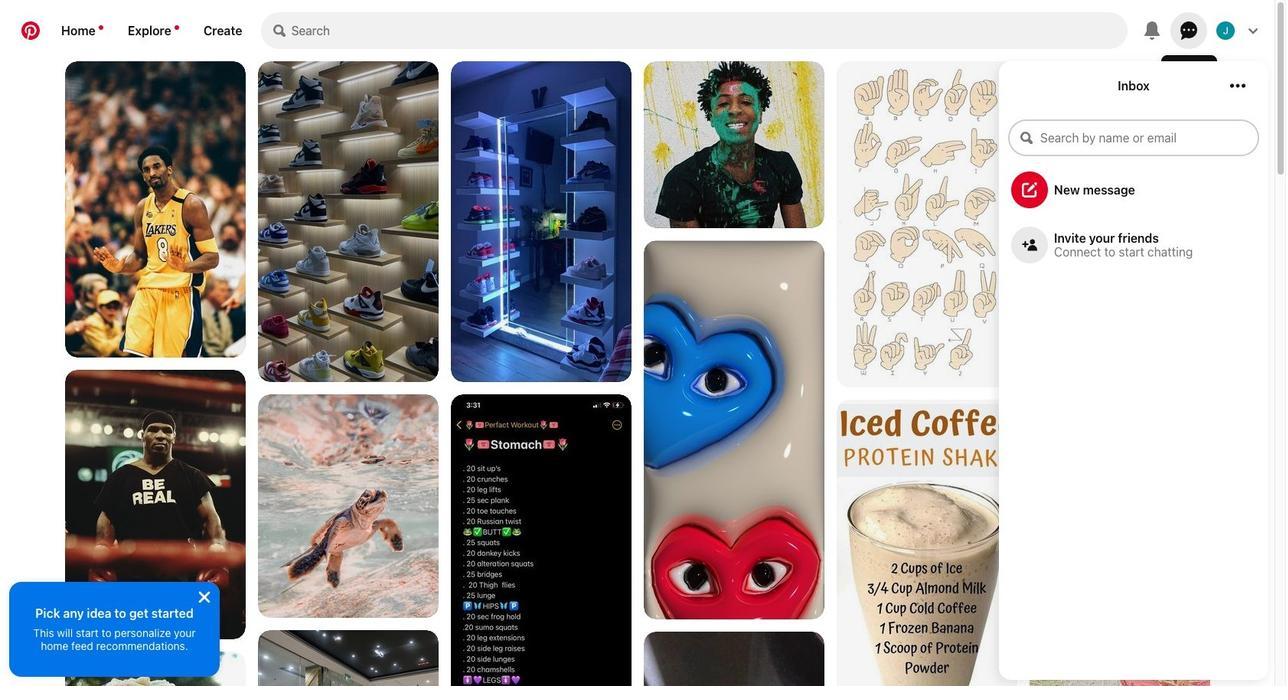 Task type: vqa. For each thing, say whether or not it's contained in the screenshot.
What's your mood?
no



Task type: describe. For each thing, give the bounding box(es) containing it.
invite your friends image
[[1023, 237, 1038, 253]]

search icon image
[[273, 25, 285, 37]]

Contacts Search Field search field
[[1009, 120, 1260, 156]]

this may contain: a stack of chocolate chip cookies sitting on top of a white plate image
[[65, 652, 246, 686]]

Search text field
[[292, 12, 1128, 49]]

this may contain: two hearts shaped like eyes are shown in this artistic photo, one is blue and the other is red image
[[644, 241, 825, 631]]

this may contain: an illuminated shoe rack in the corner of a room image
[[451, 61, 632, 382]]

2 notifications image from the left
[[175, 25, 179, 30]]

this contains an image of: image
[[258, 61, 439, 382]]

this may contain: a young man with green paint on his face and chest, standing in front of a white wall image
[[644, 61, 825, 228]]

this may contain: some pink flowers and green leaves on a white surface image
[[1030, 460, 1211, 686]]

"digital download this is a sign language alphabet counted cross stitch pattern. i design every pattern i sell. this pattern has 3 different colors  the finished size is approx. 14\" x 29\" on 14ct fabric this is available in 8,18,24ct fabric. please let me know if there any problems with the pattern. i will try my best to fix it." image
[[837, 61, 1018, 388]]

this may contain: a baby turtle swimming in the water image
[[258, 395, 439, 618]]

this may contain: a woman's hand holding stacks of money image
[[644, 632, 825, 686]]

this may contain: a basketball player standing in front of a crowd with his hand out to the side image
[[65, 61, 246, 358]]



Task type: locate. For each thing, give the bounding box(es) containing it.
this may contain: an armored vehicle is on display in a car showroom with other vehicles behind it image
[[258, 630, 439, 686]]

compose new message image
[[1023, 182, 1038, 198]]

this may contain: the screenshot is showing how to use different colors and shapes for each item in this game image
[[451, 395, 632, 686]]

list
[[59, 61, 1217, 686]]

notifications image
[[99, 25, 103, 30], [175, 25, 179, 30]]

- 100% handmade pearl french nail - quantity: 10pc acrylic press on in the box  - 10 shapes to choose: short almond, long almond, short oval, long oval, short coffin, long coffin, short stiletto, long stiletto, short square, long square * in the photos we used short almond - one sheet of nail glue sticker is included  - size: xs, s, m, l  please read our inner arch measurement chart carefully  - handling time 3-5 days since they are all handmade :)  * how to order * 1. choose nail shape 2. choos image
[[1030, 61, 1211, 264]]

john smith image
[[1217, 21, 1236, 40]]

0 horizontal spatial notifications image
[[99, 25, 103, 30]]

tooltip
[[1162, 55, 1218, 79]]

1 horizontal spatial notifications image
[[175, 25, 179, 30]]

main content
[[0, 0, 1275, 686]]

this may contain: a man standing in the middle of a boxing ring image
[[65, 370, 246, 640]]

1 notifications image from the left
[[99, 25, 103, 30]]

this contains an image of: iced coffee protein shake | healthy drinks recipes, iced coffee protein shake, protein shake recipes image
[[837, 400, 1018, 686]]



